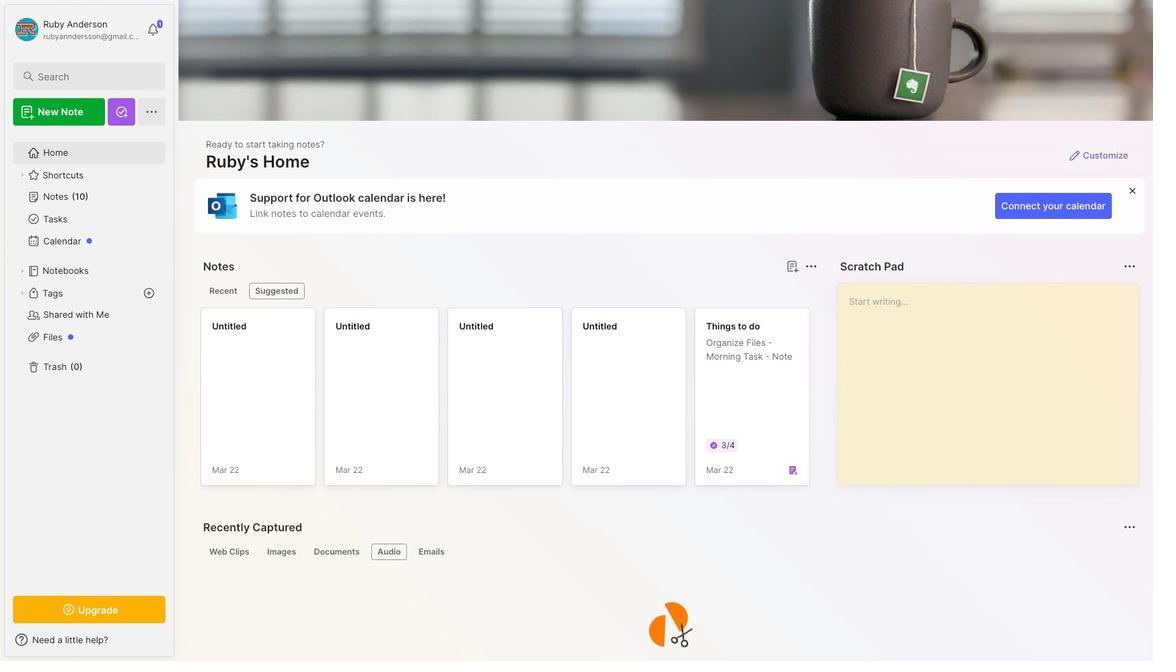 Task type: describe. For each thing, give the bounding box(es) containing it.
main element
[[0, 0, 179, 661]]

1 more actions field from the left
[[802, 257, 821, 276]]

expand tags image
[[18, 289, 26, 297]]

tree inside main element
[[5, 134, 174, 584]]

expand notebooks image
[[18, 267, 26, 275]]

more actions image
[[1122, 258, 1139, 275]]

2 tab list from the top
[[203, 544, 1135, 560]]

more actions image
[[804, 258, 820, 275]]



Task type: locate. For each thing, give the bounding box(es) containing it.
click to collapse image
[[173, 636, 184, 652]]

None search field
[[38, 68, 153, 84]]

2 more actions field from the left
[[1121, 257, 1140, 276]]

tree
[[5, 134, 174, 584]]

0 vertical spatial tab list
[[203, 283, 816, 299]]

Account field
[[13, 16, 140, 43]]

row group
[[201, 308, 1154, 495]]

tab list
[[203, 283, 816, 299], [203, 544, 1135, 560]]

tab
[[203, 283, 244, 299], [249, 283, 305, 299], [203, 544, 256, 560], [261, 544, 303, 560], [308, 544, 366, 560], [372, 544, 407, 560], [413, 544, 451, 560]]

WHAT'S NEW field
[[5, 629, 174, 651]]

Search text field
[[38, 70, 153, 83]]

1 tab list from the top
[[203, 283, 816, 299]]

1 vertical spatial tab list
[[203, 544, 1135, 560]]

Start writing… text field
[[850, 284, 1139, 475]]

0 horizontal spatial more actions field
[[802, 257, 821, 276]]

More actions field
[[802, 257, 821, 276], [1121, 257, 1140, 276]]

none search field inside main element
[[38, 68, 153, 84]]

1 horizontal spatial more actions field
[[1121, 257, 1140, 276]]



Task type: vqa. For each thing, say whether or not it's contained in the screenshot.
group in tree
no



